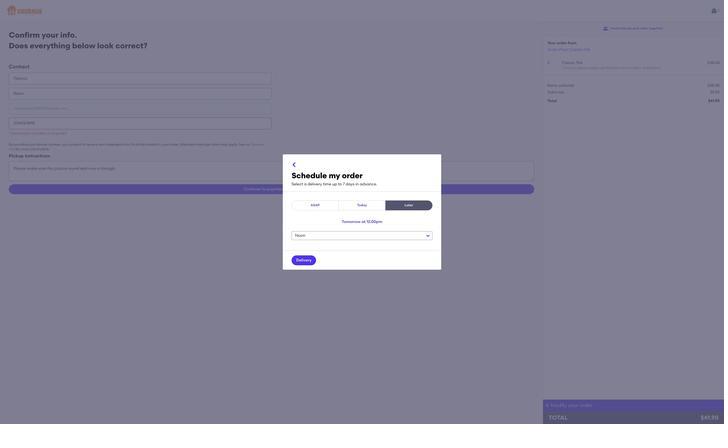 Task type: describe. For each thing, give the bounding box(es) containing it.
there,
[[633, 66, 642, 70]]

hill
[[584, 47, 590, 52]]

my
[[329, 171, 340, 180]]

modify your order
[[551, 403, 593, 409]]

your right modify
[[568, 403, 579, 409]]

pickup instructions
[[9, 153, 50, 159]]

for more information.
[[15, 148, 49, 151]]

you!
[[653, 66, 660, 70]]

consent
[[69, 143, 81, 147]]

$3.90
[[710, 90, 720, 95]]

sure
[[599, 66, 605, 70]]

related
[[146, 143, 157, 147]]

friends
[[620, 26, 632, 30]]

capitol
[[569, 47, 583, 52]]

schedule my order select a delivery time up to 7 days in advance.
[[292, 171, 377, 187]]

your left order.
[[162, 143, 169, 147]]

make
[[589, 66, 598, 70]]

your inside confirm your info. does everything below look correct?
[[42, 30, 58, 40]]

grubhub
[[131, 143, 145, 147]]

receive
[[86, 143, 98, 147]]

main navigation navigation
[[0, 0, 724, 21]]

1 vertical spatial is
[[47, 131, 50, 136]]

valid phone number is required
[[9, 131, 67, 136]]

order inside 'schedule my order select a delivery time up to 7 days in advance.'
[[342, 171, 363, 180]]

items subtotal
[[547, 83, 574, 88]]

order inside button
[[640, 26, 648, 30]]

subtotal
[[559, 83, 574, 88]]

valid
[[9, 131, 18, 136]]

svg image
[[291, 162, 298, 168]]

pickup
[[9, 153, 24, 159]]

later
[[405, 204, 413, 208]]

does
[[9, 41, 28, 50]]

message
[[196, 143, 211, 147]]

to right related at the left
[[158, 143, 161, 147]]

continue
[[244, 187, 261, 192]]

sales tax
[[547, 90, 564, 95]]

$38.00 for $38.00 " can you please make sure that the ranch is there, thank you! "
[[708, 60, 720, 65]]

days
[[346, 182, 355, 187]]

confirm your info. does everything below look correct?
[[9, 30, 147, 50]]

look
[[97, 41, 114, 50]]

tax
[[558, 90, 564, 95]]

classic
[[562, 60, 575, 65]]

tomorrow at 12:00pm
[[342, 220, 382, 224]]

tomorrow at 12:00pm button
[[342, 217, 382, 227]]

a
[[304, 182, 307, 187]]

correct?
[[115, 41, 147, 50]]

Phone telephone field
[[9, 118, 272, 129]]

for
[[16, 148, 20, 151]]

modify
[[551, 403, 567, 409]]

advance.
[[360, 182, 377, 187]]

1 vertical spatial total
[[549, 415, 568, 422]]

Last name text field
[[9, 88, 272, 100]]

apply.
[[228, 143, 238, 147]]

$38.00 " can you please make sure that the ranch is there, thank you! "
[[562, 60, 720, 70]]

at
[[362, 220, 366, 224]]

today
[[357, 204, 367, 208]]

12:00pm
[[367, 220, 382, 224]]

please
[[577, 66, 588, 70]]

terms of use
[[9, 143, 265, 151]]

terms
[[251, 143, 261, 147]]

select
[[292, 182, 303, 187]]

zeeks pizza capitol hill link
[[547, 47, 590, 52]]

our
[[245, 143, 251, 147]]

in
[[355, 182, 359, 187]]

your
[[547, 41, 556, 45]]

continue to payment method button
[[9, 185, 534, 195]]

terms of use link
[[9, 143, 265, 151]]

later button
[[385, 201, 432, 211]]

classic stix
[[562, 60, 583, 65]]

order.
[[170, 143, 179, 147]]



Task type: vqa. For each thing, say whether or not it's contained in the screenshot.
Root
no



Task type: locate. For each thing, give the bounding box(es) containing it.
pizza
[[559, 47, 568, 52]]

to inside button
[[262, 187, 266, 192]]

see
[[239, 143, 244, 147]]

1 horizontal spatial phone
[[37, 143, 47, 147]]

from left the grubhub at the left of page
[[122, 143, 130, 147]]

and
[[632, 26, 639, 30]]

by
[[9, 143, 13, 147]]

together
[[649, 26, 663, 30]]

sales
[[547, 90, 557, 95]]

phone
[[19, 131, 31, 136], [37, 143, 47, 147]]

total down modify
[[549, 415, 568, 422]]

to left payment
[[262, 187, 266, 192]]

today button
[[338, 201, 386, 211]]

asap
[[311, 204, 320, 208]]

instructions
[[25, 153, 50, 159]]

1 vertical spatial you
[[62, 143, 68, 147]]

0 horizontal spatial 2
[[547, 60, 550, 65]]

2 $38.00 from the top
[[708, 83, 720, 88]]

2 button
[[711, 6, 720, 16]]

below
[[72, 41, 95, 50]]

from inside your order from zeeks pizza capitol hill
[[568, 41, 577, 45]]

total
[[547, 99, 557, 103], [549, 415, 568, 422]]

2 " from the left
[[660, 66, 661, 70]]

that
[[606, 66, 613, 70]]

you left the consent
[[62, 143, 68, 147]]

you
[[571, 66, 577, 70], [62, 143, 68, 147]]

messages
[[106, 143, 122, 147]]

thank
[[643, 66, 652, 70]]

$38.00
[[708, 60, 720, 65], [708, 83, 720, 88]]

2 inside button
[[718, 8, 720, 13]]

your order from zeeks pizza capitol hill
[[547, 41, 590, 52]]

confirm
[[9, 30, 40, 40]]

phone right valid
[[19, 131, 31, 136]]

total down sales
[[547, 99, 557, 103]]

0 horizontal spatial phone
[[19, 131, 31, 136]]

to inside 'schedule my order select a delivery time up to 7 days in advance.'
[[338, 182, 342, 187]]

0 vertical spatial total
[[547, 99, 557, 103]]

1 vertical spatial from
[[122, 143, 130, 147]]

the
[[614, 66, 619, 70]]

0 vertical spatial $38.00
[[708, 60, 720, 65]]

phone up information.
[[37, 143, 47, 147]]

" right the thank in the right top of the page
[[660, 66, 661, 70]]

number,
[[48, 143, 61, 147]]

1 horizontal spatial you
[[571, 66, 577, 70]]

1 vertical spatial $41.90
[[701, 415, 719, 422]]

0 horizontal spatial "
[[562, 66, 563, 70]]

items
[[547, 83, 558, 88]]

may
[[220, 143, 227, 147]]

First name text field
[[9, 73, 272, 85]]

information.
[[30, 148, 49, 151]]

0 horizontal spatial you
[[62, 143, 68, 147]]

delivery button
[[292, 256, 316, 266]]

number
[[32, 131, 46, 136]]

time
[[323, 182, 331, 187]]

people icon image
[[603, 26, 609, 31]]

rates
[[211, 143, 219, 147]]

is left "there,"
[[630, 66, 632, 70]]

0 vertical spatial phone
[[19, 131, 31, 136]]

1 vertical spatial 2
[[547, 60, 550, 65]]

by providing your phone number, you consent to receive text messages from grubhub related to your order. standard message rates may apply. see our
[[9, 143, 251, 147]]

method
[[285, 187, 299, 192]]

7
[[343, 182, 345, 187]]

" down classic
[[562, 66, 563, 70]]

1 vertical spatial $38.00
[[708, 83, 720, 88]]

0 vertical spatial from
[[568, 41, 577, 45]]

0 vertical spatial $41.90
[[708, 99, 720, 103]]

tomorrow
[[342, 220, 361, 224]]

1 horizontal spatial from
[[568, 41, 577, 45]]

text
[[99, 143, 105, 147]]

invite friends and order together button
[[603, 24, 663, 34]]

providing
[[13, 143, 29, 147]]

info.
[[60, 30, 77, 40]]

order right modify
[[580, 403, 593, 409]]

1 " from the left
[[562, 66, 563, 70]]

stix
[[576, 60, 583, 65]]

zeeks
[[547, 47, 558, 52]]

0 vertical spatial you
[[571, 66, 577, 70]]

more
[[21, 148, 29, 151]]

everything
[[30, 41, 70, 50]]

required
[[51, 131, 67, 136]]

1 vertical spatial phone
[[37, 143, 47, 147]]

Pickup instructions text field
[[9, 162, 534, 181]]

0 vertical spatial is
[[630, 66, 632, 70]]

use
[[9, 148, 15, 151]]

order up "days"
[[342, 171, 363, 180]]

invite friends and order together
[[611, 26, 663, 30]]

delivery
[[308, 182, 322, 187]]

standard
[[180, 143, 195, 147]]

$41.90
[[708, 99, 720, 103], [701, 415, 719, 422]]

from up zeeks pizza capitol hill link
[[568, 41, 577, 45]]

is inside $38.00 " can you please make sure that the ranch is there, thank you! "
[[630, 66, 632, 70]]

0 vertical spatial 2
[[718, 8, 720, 13]]

you inside $38.00 " can you please make sure that the ranch is there, thank you! "
[[571, 66, 577, 70]]

delivery
[[296, 258, 312, 263]]

is
[[630, 66, 632, 70], [47, 131, 50, 136]]

valid phone number is required alert
[[9, 131, 67, 136]]

1 horizontal spatial is
[[630, 66, 632, 70]]

to left 7
[[338, 182, 342, 187]]

order up pizza
[[557, 41, 567, 45]]

1 $38.00 from the top
[[708, 60, 720, 65]]

asap button
[[292, 201, 339, 211]]

your up everything
[[42, 30, 58, 40]]

0 horizontal spatial from
[[122, 143, 130, 147]]

your
[[42, 30, 58, 40], [29, 143, 36, 147], [162, 143, 169, 147], [568, 403, 579, 409]]

$38.00 for $38.00
[[708, 83, 720, 88]]

1 horizontal spatial 2
[[718, 8, 720, 13]]

payment
[[267, 187, 284, 192]]

can
[[563, 66, 570, 70]]

up
[[332, 182, 337, 187]]

contact
[[9, 64, 30, 70]]

is right number
[[47, 131, 50, 136]]

2
[[718, 8, 720, 13], [547, 60, 550, 65]]

ranch
[[620, 66, 629, 70]]

"
[[562, 66, 563, 70], [660, 66, 661, 70]]

$38.00 inside $38.00 " can you please make sure that the ranch is there, thank you! "
[[708, 60, 720, 65]]

of
[[262, 143, 265, 147]]

1 horizontal spatial "
[[660, 66, 661, 70]]

you down classic stix
[[571, 66, 577, 70]]

order inside your order from zeeks pizza capitol hill
[[557, 41, 567, 45]]

order right and
[[640, 26, 648, 30]]

to left receive
[[82, 143, 85, 147]]

invite
[[611, 26, 620, 30]]

your up for more information.
[[29, 143, 36, 147]]

schedule
[[292, 171, 327, 180]]

to
[[82, 143, 85, 147], [158, 143, 161, 147], [338, 182, 342, 187], [262, 187, 266, 192]]

0 horizontal spatial is
[[47, 131, 50, 136]]



